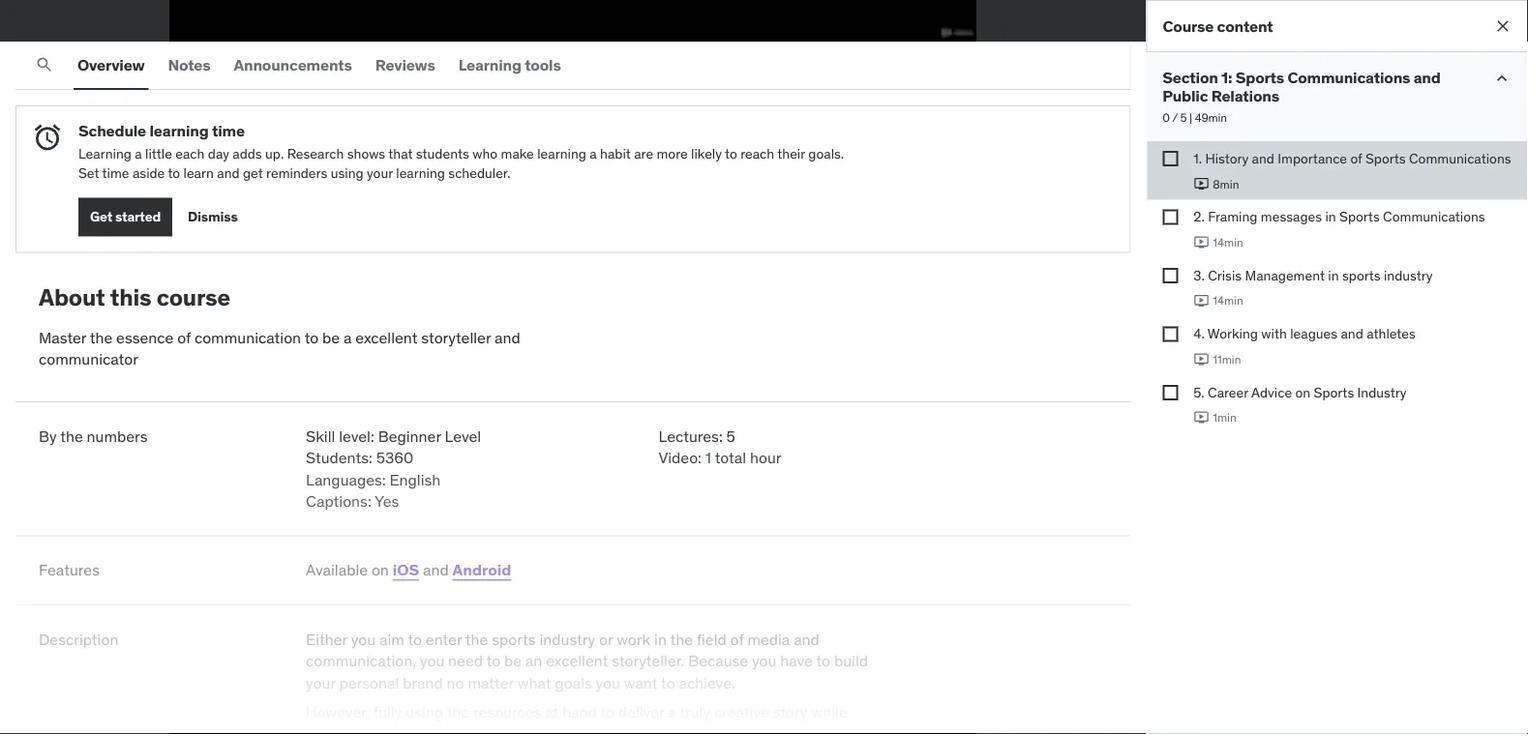 Task type: locate. For each thing, give the bounding box(es) containing it.
and right history
[[1252, 150, 1274, 167]]

0 horizontal spatial your
[[306, 673, 336, 693]]

using inside schedule learning time learning a little each day adds up. research shows that students who make learning a habit are more likely to reach their goals. set time aside to learn and get reminders using your learning scheduler.
[[331, 164, 364, 181]]

each
[[175, 145, 205, 162]]

course
[[156, 283, 230, 312]]

1 xsmall image from the top
[[1162, 151, 1178, 167]]

xsmall image left 1.
[[1162, 151, 1178, 167]]

the down no at the left bottom of the page
[[447, 702, 470, 722]]

5
[[1180, 110, 1187, 125], [726, 426, 735, 446]]

are
[[634, 145, 653, 162]]

xsmall image
[[1162, 151, 1178, 167], [1162, 268, 1178, 284]]

1 horizontal spatial learning
[[458, 55, 521, 74]]

precisely
[[529, 724, 591, 734]]

14min
[[1213, 235, 1243, 250], [1213, 293, 1243, 308]]

1 vertical spatial your
[[306, 673, 336, 693]]

excellent left storyteller
[[355, 328, 418, 348]]

learning down schedule
[[78, 145, 132, 162]]

to down little
[[168, 164, 180, 181]]

small image
[[1492, 69, 1512, 88]]

1 vertical spatial using
[[406, 702, 443, 722]]

play framing messages in sports communications image
[[1193, 235, 1209, 250]]

learn
[[183, 164, 214, 181]]

to right the communication
[[304, 328, 319, 348]]

0 horizontal spatial messages
[[456, 724, 526, 734]]

about
[[39, 283, 105, 312]]

be right the communication
[[322, 328, 340, 348]]

matter
[[468, 673, 514, 693]]

the left field
[[670, 629, 693, 649]]

your down shows
[[367, 164, 393, 181]]

sports inside either you aim to enter the sports industry or work in the field of media and communication, you need to be an excellent storyteller. because you have to build your personal brand no matter what goals you want to achieve. however, fully using the resources at hand to deliver a truly creative story while conveying the critical messages precisely and professionally, takes practice an
[[492, 629, 536, 649]]

of right importance
[[1350, 150, 1362, 167]]

0 vertical spatial learning
[[458, 55, 521, 74]]

0 horizontal spatial learning
[[149, 121, 209, 141]]

your up however,
[[306, 673, 336, 693]]

to right have
[[816, 651, 830, 671]]

description
[[39, 629, 118, 649]]

your
[[367, 164, 393, 181], [306, 673, 336, 693]]

storyteller
[[421, 328, 491, 348]]

the
[[90, 328, 112, 348], [60, 426, 83, 446], [465, 629, 488, 649], [670, 629, 693, 649], [447, 702, 470, 722], [379, 724, 402, 734]]

industry inside sidebar element
[[1384, 267, 1433, 284]]

messages down 'resources'
[[456, 724, 526, 734]]

1 vertical spatial 5
[[726, 426, 735, 446]]

learning left tools
[[458, 55, 521, 74]]

14min down crisis
[[1213, 293, 1243, 308]]

1 horizontal spatial industry
[[1384, 267, 1433, 284]]

learning up the 'each'
[[149, 121, 209, 141]]

learning
[[149, 121, 209, 141], [537, 145, 586, 162], [396, 164, 445, 181]]

on
[[1295, 383, 1310, 401], [372, 560, 389, 580]]

learning down that
[[396, 164, 445, 181]]

1 horizontal spatial sports
[[1342, 267, 1381, 284]]

messages right the framing
[[1261, 208, 1322, 226]]

management
[[1245, 267, 1325, 284]]

video player region
[[0, 0, 1148, 42]]

1 horizontal spatial be
[[504, 651, 522, 671]]

of right essence on the top of the page
[[177, 328, 191, 348]]

communication,
[[306, 651, 416, 671]]

|
[[1189, 110, 1192, 125]]

and inside schedule learning time learning a little each day adds up. research shows that students who make learning a habit are more likely to reach their goals. set time aside to learn and get reminders using your learning scheduler.
[[217, 164, 240, 181]]

get
[[90, 208, 112, 225]]

1 horizontal spatial your
[[367, 164, 393, 181]]

0 horizontal spatial sports
[[492, 629, 536, 649]]

working
[[1208, 325, 1258, 342]]

1 vertical spatial xsmall image
[[1162, 268, 1178, 284]]

ios link
[[393, 560, 419, 580]]

at
[[545, 702, 559, 722]]

time
[[212, 121, 245, 141], [102, 164, 129, 181]]

reminders
[[266, 164, 327, 181]]

storyteller.
[[612, 651, 685, 671]]

0 vertical spatial your
[[367, 164, 393, 181]]

public
[[1162, 86, 1208, 106]]

android
[[452, 560, 511, 580]]

while
[[811, 702, 847, 722]]

sports left industry on the bottom of page
[[1314, 383, 1354, 401]]

1 vertical spatial sports
[[492, 629, 536, 649]]

course
[[1162, 16, 1213, 36]]

0 vertical spatial industry
[[1384, 267, 1433, 284]]

1 vertical spatial time
[[102, 164, 129, 181]]

0 vertical spatial xsmall image
[[1162, 151, 1178, 167]]

sports down 2. framing messages in sports communications
[[1342, 267, 1381, 284]]

and
[[1413, 68, 1441, 88], [1252, 150, 1274, 167], [217, 164, 240, 181], [1341, 325, 1363, 342], [495, 328, 520, 348], [423, 560, 449, 580], [794, 629, 820, 649], [595, 724, 621, 734]]

messages inside sidebar element
[[1261, 208, 1322, 226]]

2 horizontal spatial learning
[[537, 145, 586, 162]]

notes button
[[164, 42, 214, 88]]

14min down the framing
[[1213, 235, 1243, 250]]

0 vertical spatial using
[[331, 164, 364, 181]]

of inside either you aim to enter the sports industry or work in the field of media and communication, you need to be an excellent storyteller. because you have to build your personal brand no matter what goals you want to achieve. however, fully using the resources at hand to deliver a truly creative story while conveying the critical messages precisely and professionally, takes practice an
[[730, 629, 744, 649]]

1 horizontal spatial of
[[730, 629, 744, 649]]

3.
[[1193, 267, 1205, 284]]

beginner
[[378, 426, 441, 446]]

to inside the 'master the essence of communication to be a excellent storyteller and communicator'
[[304, 328, 319, 348]]

set
[[78, 164, 99, 181]]

1 vertical spatial learning
[[537, 145, 586, 162]]

2 vertical spatial of
[[730, 629, 744, 649]]

industry left or
[[539, 629, 595, 649]]

0 vertical spatial in
[[1325, 208, 1336, 226]]

using
[[331, 164, 364, 181], [406, 702, 443, 722]]

2 vertical spatial xsmall image
[[1162, 385, 1178, 400]]

0 vertical spatial messages
[[1261, 208, 1322, 226]]

your inside either you aim to enter the sports industry or work in the field of media and communication, you need to be an excellent storyteller. because you have to build your personal brand no matter what goals you want to achieve. however, fully using the resources at hand to deliver a truly creative story while conveying the critical messages precisely and professionally, takes practice an
[[306, 673, 336, 693]]

0 vertical spatial xsmall image
[[1162, 210, 1178, 225]]

excellent inside the 'master the essence of communication to be a excellent storyteller and communicator'
[[355, 328, 418, 348]]

xsmall image left 4.
[[1162, 326, 1178, 342]]

little
[[145, 145, 172, 162]]

5 inside section 1: sports communications and public relations 0 / 5 | 49min
[[1180, 110, 1187, 125]]

1. history and importance of sports communications
[[1193, 150, 1511, 167]]

1 horizontal spatial on
[[1295, 383, 1310, 401]]

1 horizontal spatial time
[[212, 121, 245, 141]]

sports
[[1236, 68, 1284, 88], [1365, 150, 1406, 167], [1339, 208, 1380, 226], [1314, 383, 1354, 401]]

11min
[[1213, 352, 1241, 367]]

by
[[39, 426, 57, 446]]

what
[[517, 673, 551, 693]]

0 horizontal spatial be
[[322, 328, 340, 348]]

2 xsmall image from the top
[[1162, 268, 1178, 284]]

1 vertical spatial in
[[1328, 267, 1339, 284]]

course content
[[1162, 16, 1273, 36]]

because
[[688, 651, 748, 671]]

1 vertical spatial excellent
[[546, 651, 608, 671]]

habit
[[600, 145, 631, 162]]

progress bar slider
[[12, 0, 1134, 3]]

0 horizontal spatial of
[[177, 328, 191, 348]]

on inside sidebar element
[[1295, 383, 1310, 401]]

to right likely
[[725, 145, 737, 162]]

android link
[[452, 560, 511, 580]]

time up day
[[212, 121, 245, 141]]

0 vertical spatial excellent
[[355, 328, 418, 348]]

1 vertical spatial be
[[504, 651, 522, 671]]

achieve.
[[679, 673, 735, 693]]

and down the hand
[[595, 724, 621, 734]]

the inside the 'master the essence of communication to be a excellent storyteller and communicator'
[[90, 328, 112, 348]]

practice
[[768, 724, 824, 734]]

media
[[747, 629, 790, 649]]

and right leagues in the top of the page
[[1341, 325, 1363, 342]]

on right the advice
[[1295, 383, 1310, 401]]

5 up total on the left of the page
[[726, 426, 735, 446]]

that
[[388, 145, 413, 162]]

on left ios
[[372, 560, 389, 580]]

2 14min from the top
[[1213, 293, 1243, 308]]

2 xsmall image from the top
[[1162, 326, 1178, 342]]

5 inside lectures: 5 video: 1 total hour
[[726, 426, 735, 446]]

ios
[[393, 560, 419, 580]]

xsmall image left 5.
[[1162, 385, 1178, 400]]

14min for crisis
[[1213, 293, 1243, 308]]

level:
[[339, 426, 374, 446]]

likely
[[691, 145, 722, 162]]

49min
[[1195, 110, 1227, 125]]

excellent inside either you aim to enter the sports industry or work in the field of media and communication, you need to be an excellent storyteller. because you have to build your personal brand no matter what goals you want to achieve. however, fully using the resources at hand to deliver a truly creative story while conveying the critical messages precisely and professionally, takes practice an
[[546, 651, 608, 671]]

your inside schedule learning time learning a little each day adds up. research shows that students who make learning a habit are more likely to reach their goals. set time aside to learn and get reminders using your learning scheduler.
[[367, 164, 393, 181]]

sports down 1. history and importance of sports communications
[[1339, 208, 1380, 226]]

using down shows
[[331, 164, 364, 181]]

1 xsmall image from the top
[[1162, 210, 1178, 225]]

the up 'need'
[[465, 629, 488, 649]]

the up communicator
[[90, 328, 112, 348]]

1 vertical spatial 14min
[[1213, 293, 1243, 308]]

be inside the 'master the essence of communication to be a excellent storyteller and communicator'
[[322, 328, 340, 348]]

truly
[[680, 702, 710, 722]]

1 horizontal spatial messages
[[1261, 208, 1322, 226]]

goals
[[555, 673, 592, 693]]

1 vertical spatial of
[[177, 328, 191, 348]]

be
[[322, 328, 340, 348], [504, 651, 522, 671]]

learning right make
[[537, 145, 586, 162]]

0 horizontal spatial industry
[[539, 629, 595, 649]]

1 vertical spatial messages
[[456, 724, 526, 734]]

to right "want" at left
[[661, 673, 675, 693]]

2 vertical spatial in
[[654, 629, 667, 649]]

5360
[[376, 448, 414, 468]]

0 horizontal spatial learning
[[78, 145, 132, 162]]

schedule
[[78, 121, 146, 141]]

0 horizontal spatial time
[[102, 164, 129, 181]]

sports up an
[[492, 629, 536, 649]]

0 vertical spatial be
[[322, 328, 340, 348]]

sports
[[1342, 267, 1381, 284], [492, 629, 536, 649]]

1 horizontal spatial learning
[[396, 164, 445, 181]]

xsmall image for 3. crisis management in sports industry
[[1162, 268, 1178, 284]]

0 vertical spatial sports
[[1342, 267, 1381, 284]]

using up critical
[[406, 702, 443, 722]]

and right ios
[[423, 560, 449, 580]]

yes
[[375, 491, 399, 511]]

brand
[[403, 673, 443, 693]]

0 vertical spatial communications
[[1287, 68, 1410, 88]]

messages inside either you aim to enter the sports industry or work in the field of media and communication, you need to be an excellent storyteller. because you have to build your personal brand no matter what goals you want to achieve. however, fully using the resources at hand to deliver a truly creative story while conveying the critical messages precisely and professionally, takes practice an
[[456, 724, 526, 734]]

in up 'storyteller.'
[[654, 629, 667, 649]]

1 vertical spatial xsmall image
[[1162, 326, 1178, 342]]

of right field
[[730, 629, 744, 649]]

2 horizontal spatial of
[[1350, 150, 1362, 167]]

1 14min from the top
[[1213, 235, 1243, 250]]

shows
[[347, 145, 385, 162]]

tools
[[525, 55, 561, 74]]

importance
[[1278, 150, 1347, 167]]

5 left |
[[1180, 110, 1187, 125]]

and inside section 1: sports communications and public relations 0 / 5 | 49min
[[1413, 68, 1441, 88]]

0 vertical spatial on
[[1295, 383, 1310, 401]]

1 horizontal spatial using
[[406, 702, 443, 722]]

to right "aim"
[[408, 629, 422, 649]]

be left an
[[504, 651, 522, 671]]

in right the management at the top of the page
[[1328, 267, 1339, 284]]

the right by
[[60, 426, 83, 446]]

numbers
[[87, 426, 148, 446]]

subtitles image
[[992, 8, 1015, 31]]

in up 3. crisis management in sports industry
[[1325, 208, 1336, 226]]

industry inside either you aim to enter the sports industry or work in the field of media and communication, you need to be an excellent storyteller. because you have to build your personal brand no matter what goals you want to achieve. however, fully using the resources at hand to deliver a truly creative story while conveying the critical messages precisely and professionally, takes practice an
[[539, 629, 595, 649]]

1 vertical spatial learning
[[78, 145, 132, 162]]

time right set
[[102, 164, 129, 181]]

and left small image
[[1413, 68, 1441, 88]]

and up have
[[794, 629, 820, 649]]

1 horizontal spatial excellent
[[546, 651, 608, 671]]

0 vertical spatial 5
[[1180, 110, 1187, 125]]

play career advice on sports industry image
[[1193, 410, 1209, 426]]

excellent up goals
[[546, 651, 608, 671]]

to
[[725, 145, 737, 162], [168, 164, 180, 181], [304, 328, 319, 348], [408, 629, 422, 649], [486, 651, 500, 671], [816, 651, 830, 671], [661, 673, 675, 693], [600, 702, 615, 722]]

1 vertical spatial industry
[[539, 629, 595, 649]]

sports right 1:
[[1236, 68, 1284, 88]]

and down day
[[217, 164, 240, 181]]

lectures: 5 video: 1 total hour
[[658, 426, 781, 468]]

industry up athletes
[[1384, 267, 1433, 284]]

available
[[306, 560, 368, 580]]

0 horizontal spatial on
[[372, 560, 389, 580]]

sports right importance
[[1365, 150, 1406, 167]]

excellent
[[355, 328, 418, 348], [546, 651, 608, 671]]

xsmall image left 2. at top
[[1162, 210, 1178, 225]]

0 vertical spatial 14min
[[1213, 235, 1243, 250]]

0 horizontal spatial 5
[[726, 426, 735, 446]]

xsmall image left 3.
[[1162, 268, 1178, 284]]

2. framing messages in sports communications
[[1193, 208, 1485, 226]]

messages
[[1261, 208, 1322, 226], [456, 724, 526, 734]]

in for sports
[[1325, 208, 1336, 226]]

3 xsmall image from the top
[[1162, 385, 1178, 400]]

1 vertical spatial communications
[[1409, 150, 1511, 167]]

0 vertical spatial of
[[1350, 150, 1362, 167]]

and right storyteller
[[495, 328, 520, 348]]

you up communication,
[[351, 629, 376, 649]]

0 horizontal spatial excellent
[[355, 328, 418, 348]]

xsmall image
[[1162, 210, 1178, 225], [1162, 326, 1178, 342], [1162, 385, 1178, 400]]

leagues
[[1290, 325, 1337, 342]]

by the numbers
[[39, 426, 148, 446]]

1 horizontal spatial 5
[[1180, 110, 1187, 125]]

0 horizontal spatial using
[[331, 164, 364, 181]]

hand
[[562, 702, 597, 722]]



Task type: describe. For each thing, give the bounding box(es) containing it.
about this course
[[39, 283, 230, 312]]

xsmall image for 2. framing messages in sports communications
[[1162, 210, 1178, 225]]

essence
[[116, 328, 173, 348]]

content
[[1217, 16, 1273, 36]]

reach
[[740, 145, 774, 162]]

0:00
[[176, 10, 204, 28]]

enter
[[426, 629, 462, 649]]

goals.
[[808, 145, 844, 162]]

1 vertical spatial on
[[372, 560, 389, 580]]

/
[[1172, 110, 1178, 125]]

creative
[[714, 702, 769, 722]]

conveying
[[306, 724, 376, 734]]

0 vertical spatial time
[[212, 121, 245, 141]]

to up the "matter" at the bottom left of page
[[486, 651, 500, 671]]

to right the hand
[[600, 702, 615, 722]]

and inside the 'master the essence of communication to be a excellent storyteller and communicator'
[[495, 328, 520, 348]]

of inside the 'master the essence of communication to be a excellent storyteller and communicator'
[[177, 328, 191, 348]]

however,
[[306, 702, 370, 722]]

resources
[[473, 702, 541, 722]]

career
[[1208, 383, 1248, 401]]

adds
[[233, 145, 262, 162]]

notes
[[168, 55, 210, 74]]

reviews button
[[371, 42, 439, 88]]

0 vertical spatial learning
[[149, 121, 209, 141]]

1.
[[1193, 150, 1202, 167]]

4. working with leagues and athletes
[[1193, 325, 1416, 342]]

crisis
[[1208, 267, 1242, 284]]

master the essence of communication to be a excellent storyteller and communicator
[[39, 328, 520, 369]]

hour
[[750, 448, 781, 468]]

relations
[[1211, 86, 1279, 106]]

using inside either you aim to enter the sports industry or work in the field of media and communication, you need to be an excellent storyteller. because you have to build your personal brand no matter what goals you want to achieve. however, fully using the resources at hand to deliver a truly creative story while conveying the critical messages precisely and professionally, takes practice an
[[406, 702, 443, 722]]

need
[[448, 651, 483, 671]]

want
[[624, 673, 658, 693]]

xsmall image for 1. history and importance of sports communications
[[1162, 151, 1178, 167]]

2.
[[1193, 208, 1205, 226]]

have
[[780, 651, 813, 671]]

a inside the 'master the essence of communication to be a excellent storyteller and communicator'
[[344, 328, 352, 348]]

be inside either you aim to enter the sports industry or work in the field of media and communication, you need to be an excellent storyteller. because you have to build your personal brand no matter what goals you want to achieve. however, fully using the resources at hand to deliver a truly creative story while conveying the critical messages precisely and professionally, takes practice an
[[504, 651, 522, 671]]

1:
[[1221, 68, 1232, 88]]

available on ios and android
[[306, 560, 511, 580]]

students:
[[306, 448, 372, 468]]

you down media
[[752, 651, 776, 671]]

transcript in sidebar region image
[[955, 8, 979, 31]]

mute image
[[919, 8, 942, 31]]

communications inside section 1: sports communications and public relations 0 / 5 | 49min
[[1287, 68, 1410, 88]]

sports inside section 1: sports communications and public relations 0 / 5 | 49min
[[1236, 68, 1284, 88]]

8min
[[1213, 176, 1239, 191]]

video:
[[658, 448, 702, 468]]

critical
[[406, 724, 452, 734]]

learning inside button
[[458, 55, 521, 74]]

get started button
[[78, 198, 172, 236]]

search image
[[35, 55, 54, 75]]

of inside sidebar element
[[1350, 150, 1362, 167]]

14min for framing
[[1213, 235, 1243, 250]]

languages:
[[306, 470, 386, 489]]

dismiss
[[188, 208, 238, 225]]

get started
[[90, 208, 161, 225]]

make
[[501, 145, 534, 162]]

in for sports
[[1328, 267, 1339, 284]]

1min
[[1213, 410, 1237, 425]]

build
[[834, 651, 868, 671]]

scheduler.
[[448, 164, 510, 181]]

close course content sidebar image
[[1493, 16, 1513, 36]]

schedule learning time learning a little each day adds up. research shows that students who make learning a habit are more likely to reach their goals. set time aside to learn and get reminders using your learning scheduler.
[[78, 121, 844, 181]]

who
[[472, 145, 498, 162]]

xsmall image for 4. working with leagues and athletes
[[1162, 326, 1178, 342]]

announcements
[[234, 55, 352, 74]]

you up brand
[[420, 651, 444, 671]]

dismiss button
[[188, 198, 238, 236]]

section 1: sports communications and public relations button
[[1162, 68, 1477, 106]]

industry
[[1357, 383, 1407, 401]]

play working with leagues and athletes image
[[1193, 352, 1209, 367]]

with
[[1261, 325, 1287, 342]]

sidebar element
[[1146, 0, 1528, 734]]

students
[[416, 145, 469, 162]]

4.
[[1193, 325, 1205, 342]]

sports inside sidebar element
[[1342, 267, 1381, 284]]

fully
[[373, 702, 402, 722]]

day
[[208, 145, 229, 162]]

2 vertical spatial communications
[[1383, 208, 1485, 226]]

5.
[[1193, 383, 1205, 401]]

total
[[715, 448, 746, 468]]

5. career advice on sports industry
[[1193, 383, 1407, 401]]

english
[[390, 470, 441, 489]]

this
[[110, 283, 151, 312]]

reviews
[[375, 55, 435, 74]]

professionally,
[[624, 724, 723, 734]]

section 1: sports communications and public relations 0 / 5 | 49min
[[1162, 68, 1441, 125]]

captions:
[[306, 491, 371, 511]]

learning tools
[[458, 55, 561, 74]]

either you aim to enter the sports industry or work in the field of media and communication, you need to be an excellent storyteller. because you have to build your personal brand no matter what goals you want to achieve. however, fully using the resources at hand to deliver a truly creative story while conveying the critical messages precisely and professionally, takes practice an
[[306, 629, 868, 734]]

aside
[[133, 164, 165, 181]]

play history and importance of sports communications image
[[1193, 176, 1209, 192]]

1
[[705, 448, 711, 468]]

announcements button
[[230, 42, 356, 88]]

skill
[[306, 426, 335, 446]]

up.
[[265, 145, 284, 162]]

play crisis management in sports industry image
[[1193, 293, 1209, 309]]

in inside either you aim to enter the sports industry or work in the field of media and communication, you need to be an excellent storyteller. because you have to build your personal brand no matter what goals you want to achieve. however, fully using the resources at hand to deliver a truly creative story while conveying the critical messages precisely and professionally, takes practice an
[[654, 629, 667, 649]]

a inside either you aim to enter the sports industry or work in the field of media and communication, you need to be an excellent storyteller. because you have to build your personal brand no matter what goals you want to achieve. however, fully using the resources at hand to deliver a truly creative story while conveying the critical messages precisely and professionally, takes practice an
[[668, 702, 676, 722]]

deliver
[[618, 702, 664, 722]]

play image
[[16, 8, 40, 31]]

skill level: beginner level students: 5360 languages: english captions: yes
[[306, 426, 481, 511]]

learning inside schedule learning time learning a little each day adds up. research shows that students who make learning a habit are more likely to reach their goals. set time aside to learn and get reminders using your learning scheduler.
[[78, 145, 132, 162]]

2 vertical spatial learning
[[396, 164, 445, 181]]

overview button
[[74, 42, 149, 88]]

athletes
[[1367, 325, 1416, 342]]

xsmall image for 5. career advice on sports industry
[[1162, 385, 1178, 400]]

you left "want" at left
[[596, 673, 620, 693]]

the down fully
[[379, 724, 402, 734]]

level
[[445, 426, 481, 446]]

master
[[39, 328, 86, 348]]

more
[[657, 145, 688, 162]]



Task type: vqa. For each thing, say whether or not it's contained in the screenshot.
middle Midjourney
no



